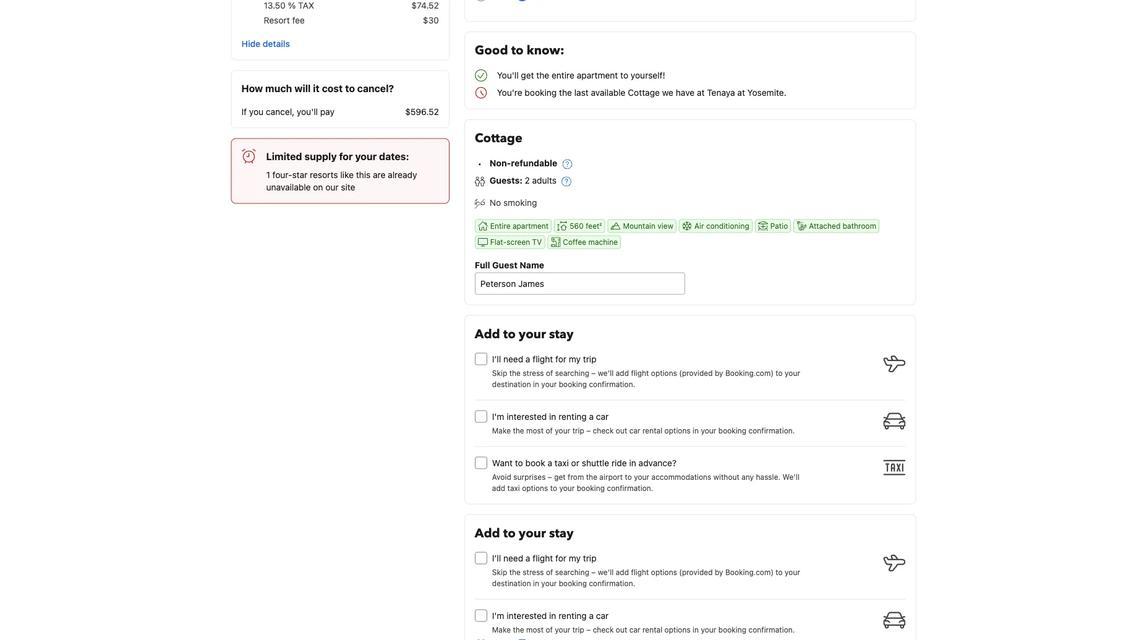 Task type: describe. For each thing, give the bounding box(es) containing it.
cancel,
[[266, 106, 294, 116]]

you're booking the last available cottage we have at tenaya at yosemite.
[[497, 88, 787, 98]]

will
[[294, 82, 311, 94]]

without
[[714, 473, 740, 482]]

check for 2nd group from the bottom
[[593, 427, 614, 435]]

2 destination from the top
[[492, 579, 531, 588]]

560 feet²
[[570, 222, 602, 230]]

2 booking.com) from the top
[[725, 568, 774, 577]]

tenaya
[[707, 88, 735, 98]]

smoking
[[503, 198, 537, 208]]

cost
[[322, 82, 343, 94]]

view
[[658, 222, 674, 230]]

if
[[242, 106, 247, 116]]

already
[[388, 169, 417, 180]]

non-
[[490, 158, 511, 168]]

2 vertical spatial for
[[555, 553, 567, 563]]

good
[[475, 42, 508, 59]]

the inside avoid surprises – get from the airport to your accommodations without any hassle. we'll add taxi options to your booking confirmation.
[[586, 473, 597, 482]]

resort fee
[[264, 15, 305, 25]]

2 skip the stress of searching – we'll add flight options (provided by booking.com) to your destination in your booking confirmation. from the top
[[492, 568, 800, 588]]

2 rental from the top
[[643, 626, 663, 634]]

2 make the most of your trip – check out car rental options in your booking confirmation. from the top
[[492, 626, 795, 634]]

on
[[313, 182, 323, 192]]

add inside avoid surprises – get from the airport to your accommodations without any hassle. we'll add taxi options to your booking confirmation.
[[492, 484, 505, 493]]

make for 2nd group from the top of the page
[[492, 626, 511, 634]]

no
[[490, 198, 501, 208]]

hassle.
[[756, 473, 781, 482]]

1 stress from the top
[[523, 369, 544, 378]]

pay
[[320, 106, 335, 116]]

non-refundable
[[490, 158, 557, 168]]

if you cancel, you'll pay
[[242, 106, 335, 116]]

limited supply  for your dates: status
[[231, 138, 450, 204]]

560
[[570, 222, 584, 230]]

air conditioning
[[695, 222, 749, 230]]

1
[[266, 169, 270, 180]]

2 i'm from the top
[[492, 611, 504, 621]]

last
[[574, 88, 589, 98]]

full
[[475, 260, 490, 270]]

options inside avoid surprises – get from the airport to your accommodations without any hassle. we'll add taxi options to your booking confirmation.
[[522, 484, 548, 493]]

star
[[292, 169, 308, 180]]

fee
[[292, 15, 305, 25]]

you'll
[[497, 70, 519, 80]]

1 of from the top
[[546, 369, 553, 378]]

cancel?
[[357, 82, 394, 94]]

flat-screen tv
[[490, 238, 542, 247]]

0 horizontal spatial cottage
[[475, 130, 523, 147]]

2 group from the top
[[475, 547, 911, 640]]

1 skip from the top
[[492, 369, 507, 378]]

renting for 2nd group from the bottom
[[559, 411, 587, 422]]

limited supply  for your dates:
[[266, 150, 409, 162]]

dates:
[[379, 150, 409, 162]]

2 i'm interested in renting a car from the top
[[492, 611, 609, 621]]

13.50 % tax
[[264, 0, 314, 11]]

entire apartment
[[490, 222, 549, 230]]

•
[[478, 158, 482, 168]]

1 add to your stay from the top
[[475, 326, 574, 343]]

attached bathroom
[[809, 222, 876, 230]]

available
[[591, 88, 626, 98]]

1 i'm from the top
[[492, 411, 504, 422]]

mountain view
[[623, 222, 674, 230]]

1 stay from the top
[[549, 326, 574, 343]]

0 horizontal spatial apartment
[[513, 222, 549, 230]]

1 booking.com) from the top
[[725, 369, 774, 378]]

1 at from the left
[[697, 88, 705, 98]]

like
[[340, 169, 354, 180]]

2 stress from the top
[[523, 568, 544, 577]]

how much will it cost to cancel?
[[242, 82, 394, 94]]

yourself!
[[631, 70, 665, 80]]

machine
[[588, 238, 618, 247]]

check for 2nd group from the top of the page
[[593, 626, 614, 634]]

resort
[[264, 15, 290, 25]]

surprises
[[513, 473, 546, 482]]

flat-
[[490, 238, 507, 247]]

1 need from the top
[[503, 354, 523, 364]]

2 my from the top
[[569, 553, 581, 563]]

entire
[[552, 70, 575, 80]]

book
[[525, 458, 545, 468]]

for inside status
[[339, 150, 353, 162]]

advance?
[[639, 458, 677, 468]]

resorts
[[310, 169, 338, 180]]

want to book a taxi or shuttle ride in advance?
[[492, 458, 677, 468]]

we
[[662, 88, 674, 98]]

4 of from the top
[[546, 626, 553, 634]]

2 stay from the top
[[549, 525, 574, 542]]

guests:
[[490, 175, 523, 186]]

no smoking
[[490, 198, 537, 208]]

screen
[[507, 238, 530, 247]]

1 horizontal spatial cottage
[[628, 88, 660, 98]]

hide details button
[[237, 32, 295, 55]]

guests: 2 adults
[[490, 175, 557, 186]]

hide details
[[242, 38, 290, 48]]

make for 2nd group from the bottom
[[492, 427, 511, 435]]

attached
[[809, 222, 841, 230]]

0 vertical spatial add
[[616, 369, 629, 378]]

feet²
[[586, 222, 602, 230]]

our
[[325, 182, 339, 192]]

1 i'll need a flight for my trip from the top
[[492, 354, 597, 364]]

supply
[[304, 150, 337, 162]]

1 group from the top
[[475, 348, 911, 494]]

name
[[520, 260, 544, 270]]

your inside limited supply  for your dates: status
[[355, 150, 377, 162]]



Task type: locate. For each thing, give the bounding box(es) containing it.
are
[[373, 169, 386, 180]]

details
[[263, 38, 290, 48]]

conditioning
[[706, 222, 749, 230]]

0 vertical spatial skip the stress of searching – we'll add flight options (provided by booking.com) to your destination in your booking confirmation.
[[492, 369, 800, 389]]

(provided
[[679, 369, 713, 378], [679, 568, 713, 577]]

in
[[533, 380, 539, 389], [549, 411, 556, 422], [693, 427, 699, 435], [629, 458, 636, 468], [533, 579, 539, 588], [549, 611, 556, 621], [693, 626, 699, 634]]

limited
[[266, 150, 302, 162]]

mountain
[[623, 222, 656, 230]]

0 vertical spatial make
[[492, 427, 511, 435]]

get
[[521, 70, 534, 80], [554, 473, 566, 482]]

1 vertical spatial for
[[555, 354, 567, 364]]

air
[[695, 222, 704, 230]]

0 vertical spatial get
[[521, 70, 534, 80]]

i'll need a flight for my trip
[[492, 354, 597, 364], [492, 553, 597, 563]]

group
[[475, 348, 911, 494], [475, 547, 911, 640]]

2 vertical spatial add
[[616, 568, 629, 577]]

0 vertical spatial i'll need a flight for my trip
[[492, 354, 597, 364]]

0 vertical spatial cottage
[[628, 88, 660, 98]]

1 vertical spatial make
[[492, 626, 511, 634]]

0 horizontal spatial get
[[521, 70, 534, 80]]

(provided for 2nd group from the bottom
[[679, 369, 713, 378]]

taxi left or
[[555, 458, 569, 468]]

trip
[[583, 354, 597, 364], [573, 427, 584, 435], [583, 553, 597, 563], [573, 626, 584, 634]]

four-
[[273, 169, 292, 180]]

1 (provided from the top
[[679, 369, 713, 378]]

1 vertical spatial need
[[503, 553, 523, 563]]

2 interested from the top
[[507, 611, 547, 621]]

0 vertical spatial add
[[475, 326, 500, 343]]

cottage down yourself!
[[628, 88, 660, 98]]

1 vertical spatial (provided
[[679, 568, 713, 577]]

1 horizontal spatial at
[[737, 88, 745, 98]]

1 rental from the top
[[643, 427, 663, 435]]

1 vertical spatial i'll need a flight for my trip
[[492, 553, 597, 563]]

tax
[[298, 0, 314, 11]]

get left from
[[554, 473, 566, 482]]

1 vertical spatial add to your stay
[[475, 525, 574, 542]]

apartment up available
[[577, 70, 618, 80]]

1 vertical spatial destination
[[492, 579, 531, 588]]

1 vertical spatial booking.com)
[[725, 568, 774, 577]]

ride
[[612, 458, 627, 468]]

0 vertical spatial check
[[593, 427, 614, 435]]

1 destination from the top
[[492, 380, 531, 389]]

1 out from the top
[[616, 427, 627, 435]]

1 vertical spatial make the most of your trip – check out car rental options in your booking confirmation.
[[492, 626, 795, 634]]

1 my from the top
[[569, 354, 581, 364]]

2
[[525, 175, 530, 186]]

0 vertical spatial i'm
[[492, 411, 504, 422]]

bathroom
[[843, 222, 876, 230]]

you'll
[[297, 106, 318, 116]]

entire
[[490, 222, 511, 230]]

2 add to your stay from the top
[[475, 525, 574, 542]]

searching for 2nd group from the top of the page
[[555, 568, 589, 577]]

1 vertical spatial i'm
[[492, 611, 504, 621]]

1 by from the top
[[715, 369, 723, 378]]

0 horizontal spatial at
[[697, 88, 705, 98]]

2 searching from the top
[[555, 568, 589, 577]]

full guest name
[[475, 260, 544, 270]]

it
[[313, 82, 320, 94]]

at right tenaya
[[737, 88, 745, 98]]

0 horizontal spatial taxi
[[508, 484, 520, 493]]

yosemite.
[[748, 88, 787, 98]]

1 vertical spatial rental
[[643, 626, 663, 634]]

1 vertical spatial cottage
[[475, 130, 523, 147]]

%
[[288, 0, 296, 11]]

make the most of your trip – check out car rental options in your booking confirmation.
[[492, 427, 795, 435], [492, 626, 795, 634]]

13.50
[[264, 0, 286, 11]]

confirmation. inside avoid surprises – get from the airport to your accommodations without any hassle. we'll add taxi options to your booking confirmation.
[[607, 484, 653, 493]]

0 vertical spatial add to your stay
[[475, 326, 574, 343]]

much
[[265, 82, 292, 94]]

2 of from the top
[[546, 427, 553, 435]]

0 vertical spatial (provided
[[679, 369, 713, 378]]

$596.52
[[405, 106, 439, 116]]

$74.52
[[412, 0, 439, 11]]

1 make from the top
[[492, 427, 511, 435]]

the
[[536, 70, 549, 80], [559, 88, 572, 98], [509, 369, 521, 378], [513, 427, 524, 435], [586, 473, 597, 482], [509, 568, 521, 577], [513, 626, 524, 634]]

site
[[341, 182, 355, 192]]

0 vertical spatial searching
[[555, 369, 589, 378]]

2 make from the top
[[492, 626, 511, 634]]

1 vertical spatial stay
[[549, 525, 574, 542]]

0 vertical spatial we'll
[[598, 369, 614, 378]]

1 vertical spatial interested
[[507, 611, 547, 621]]

add
[[616, 369, 629, 378], [492, 484, 505, 493], [616, 568, 629, 577]]

0 vertical spatial stay
[[549, 326, 574, 343]]

want
[[492, 458, 513, 468]]

2 need from the top
[[503, 553, 523, 563]]

0 vertical spatial i'll
[[492, 354, 501, 364]]

2 we'll from the top
[[598, 568, 614, 577]]

0 vertical spatial apartment
[[577, 70, 618, 80]]

1 add from the top
[[475, 326, 500, 343]]

of
[[546, 369, 553, 378], [546, 427, 553, 435], [546, 568, 553, 577], [546, 626, 553, 634]]

how
[[242, 82, 263, 94]]

2 at from the left
[[737, 88, 745, 98]]

1 skip the stress of searching – we'll add flight options (provided by booking.com) to your destination in your booking confirmation. from the top
[[492, 369, 800, 389]]

0 vertical spatial my
[[569, 354, 581, 364]]

1 interested from the top
[[507, 411, 547, 422]]

coffee machine
[[563, 238, 618, 247]]

cottage
[[628, 88, 660, 98], [475, 130, 523, 147]]

confirmation.
[[589, 380, 635, 389], [749, 427, 795, 435], [607, 484, 653, 493], [589, 579, 635, 588], [749, 626, 795, 634]]

1 i'll from the top
[[492, 354, 501, 364]]

avoid
[[492, 473, 511, 482]]

1 vertical spatial i'll
[[492, 553, 501, 563]]

0 vertical spatial stress
[[523, 369, 544, 378]]

you're
[[497, 88, 522, 98]]

my
[[569, 354, 581, 364], [569, 553, 581, 563]]

– inside avoid surprises – get from the airport to your accommodations without any hassle. we'll add taxi options to your booking confirmation.
[[548, 473, 552, 482]]

need
[[503, 354, 523, 364], [503, 553, 523, 563]]

get right you'll
[[521, 70, 534, 80]]

1 four-star resorts like this are already unavailable on our site
[[266, 169, 417, 192]]

0 vertical spatial rental
[[643, 427, 663, 435]]

2 i'll from the top
[[492, 553, 501, 563]]

–
[[591, 369, 596, 378], [586, 427, 591, 435], [548, 473, 552, 482], [591, 568, 596, 577], [586, 626, 591, 634]]

2 check from the top
[[593, 626, 614, 634]]

0 vertical spatial need
[[503, 354, 523, 364]]

cottage up non-
[[475, 130, 523, 147]]

1 horizontal spatial taxi
[[555, 458, 569, 468]]

you'll get the entire apartment to yourself!
[[497, 70, 665, 80]]

1 vertical spatial stress
[[523, 568, 544, 577]]

1 vertical spatial skip
[[492, 568, 507, 577]]

1 check from the top
[[593, 427, 614, 435]]

2 i'll need a flight for my trip from the top
[[492, 553, 597, 563]]

1 make the most of your trip – check out car rental options in your booking confirmation. from the top
[[492, 427, 795, 435]]

taxi down the 'avoid'
[[508, 484, 520, 493]]

1 searching from the top
[[555, 369, 589, 378]]

adults
[[532, 175, 557, 186]]

2 most from the top
[[526, 626, 544, 634]]

searching for 2nd group from the bottom
[[555, 369, 589, 378]]

booking inside avoid surprises – get from the airport to your accommodations without any hassle. we'll add taxi options to your booking confirmation.
[[577, 484, 605, 493]]

1 vertical spatial check
[[593, 626, 614, 634]]

apartment
[[577, 70, 618, 80], [513, 222, 549, 230]]

tv
[[532, 238, 542, 247]]

accommodations
[[652, 473, 711, 482]]

or
[[571, 458, 580, 468]]

guest
[[492, 260, 518, 270]]

2 out from the top
[[616, 626, 627, 634]]

Full Guest Name text field
[[475, 273, 685, 295]]

1 most from the top
[[526, 427, 544, 435]]

0 vertical spatial most
[[526, 427, 544, 435]]

coffee
[[563, 238, 586, 247]]

1 vertical spatial get
[[554, 473, 566, 482]]

1 i'm interested in renting a car from the top
[[492, 411, 609, 422]]

1 vertical spatial renting
[[559, 611, 587, 621]]

0 vertical spatial skip
[[492, 369, 507, 378]]

at right have on the top
[[697, 88, 705, 98]]

add to your stay
[[475, 326, 574, 343], [475, 525, 574, 542]]

0 vertical spatial for
[[339, 150, 353, 162]]

1 vertical spatial most
[[526, 626, 544, 634]]

0 vertical spatial booking.com)
[[725, 369, 774, 378]]

0 vertical spatial by
[[715, 369, 723, 378]]

1 vertical spatial my
[[569, 553, 581, 563]]

stay down full guest name text field
[[549, 326, 574, 343]]

0 vertical spatial taxi
[[555, 458, 569, 468]]

airport
[[600, 473, 623, 482]]

1 vertical spatial group
[[475, 547, 911, 640]]

0 vertical spatial i'm interested in renting a car
[[492, 411, 609, 422]]

1 vertical spatial out
[[616, 626, 627, 634]]

shuttle
[[582, 458, 609, 468]]

1 horizontal spatial apartment
[[577, 70, 618, 80]]

1 renting from the top
[[559, 411, 587, 422]]

stay
[[549, 326, 574, 343], [549, 525, 574, 542]]

1 we'll from the top
[[598, 369, 614, 378]]

check
[[593, 427, 614, 435], [593, 626, 614, 634]]

1 vertical spatial i'm interested in renting a car
[[492, 611, 609, 621]]

1 vertical spatial apartment
[[513, 222, 549, 230]]

refundable
[[511, 158, 557, 168]]

2 skip from the top
[[492, 568, 507, 577]]

1 vertical spatial skip the stress of searching – we'll add flight options (provided by booking.com) to your destination in your booking confirmation.
[[492, 568, 800, 588]]

stay down from
[[549, 525, 574, 542]]

options
[[651, 369, 677, 378], [665, 427, 691, 435], [522, 484, 548, 493], [651, 568, 677, 577], [665, 626, 691, 634]]

we'll for 2nd group from the top of the page
[[598, 568, 614, 577]]

have
[[676, 88, 695, 98]]

i'm interested in renting a car
[[492, 411, 609, 422], [492, 611, 609, 621]]

car
[[596, 411, 609, 422], [629, 427, 641, 435], [596, 611, 609, 621], [629, 626, 641, 634]]

0 vertical spatial group
[[475, 348, 911, 494]]

2 add from the top
[[475, 525, 500, 542]]

0 vertical spatial make the most of your trip – check out car rental options in your booking confirmation.
[[492, 427, 795, 435]]

1 vertical spatial by
[[715, 568, 723, 577]]

0 vertical spatial out
[[616, 427, 627, 435]]

taxi inside avoid surprises – get from the airport to your accommodations without any hassle. we'll add taxi options to your booking confirmation.
[[508, 484, 520, 493]]

0 vertical spatial renting
[[559, 411, 587, 422]]

1 horizontal spatial get
[[554, 473, 566, 482]]

2 (provided from the top
[[679, 568, 713, 577]]

by
[[715, 369, 723, 378], [715, 568, 723, 577]]

most
[[526, 427, 544, 435], [526, 626, 544, 634]]

hide
[[242, 38, 260, 48]]

1 vertical spatial we'll
[[598, 568, 614, 577]]

we'll
[[783, 473, 800, 482]]

renting for 2nd group from the top of the page
[[559, 611, 587, 621]]

good to know:
[[475, 42, 564, 59]]

destination
[[492, 380, 531, 389], [492, 579, 531, 588]]

1 vertical spatial add
[[475, 525, 500, 542]]

any
[[742, 473, 754, 482]]

1 vertical spatial taxi
[[508, 484, 520, 493]]

0 vertical spatial interested
[[507, 411, 547, 422]]

renting
[[559, 411, 587, 422], [559, 611, 587, 621]]

0 vertical spatial destination
[[492, 380, 531, 389]]

3 of from the top
[[546, 568, 553, 577]]

get inside avoid surprises – get from the airport to your accommodations without any hassle. we'll add taxi options to your booking confirmation.
[[554, 473, 566, 482]]

(provided for 2nd group from the top of the page
[[679, 568, 713, 577]]

2 by from the top
[[715, 568, 723, 577]]

searching
[[555, 369, 589, 378], [555, 568, 589, 577]]

we'll for 2nd group from the bottom
[[598, 369, 614, 378]]

2 renting from the top
[[559, 611, 587, 621]]

apartment up "tv"
[[513, 222, 549, 230]]

1 vertical spatial add
[[492, 484, 505, 493]]

your
[[355, 150, 377, 162], [519, 326, 546, 343], [785, 369, 800, 378], [541, 380, 557, 389], [555, 427, 570, 435], [701, 427, 716, 435], [634, 473, 650, 482], [559, 484, 575, 493], [519, 525, 546, 542], [785, 568, 800, 577], [541, 579, 557, 588], [555, 626, 570, 634], [701, 626, 716, 634]]

1 vertical spatial searching
[[555, 568, 589, 577]]

know:
[[527, 42, 564, 59]]



Task type: vqa. For each thing, say whether or not it's contained in the screenshot.
Hide details BUTTON
yes



